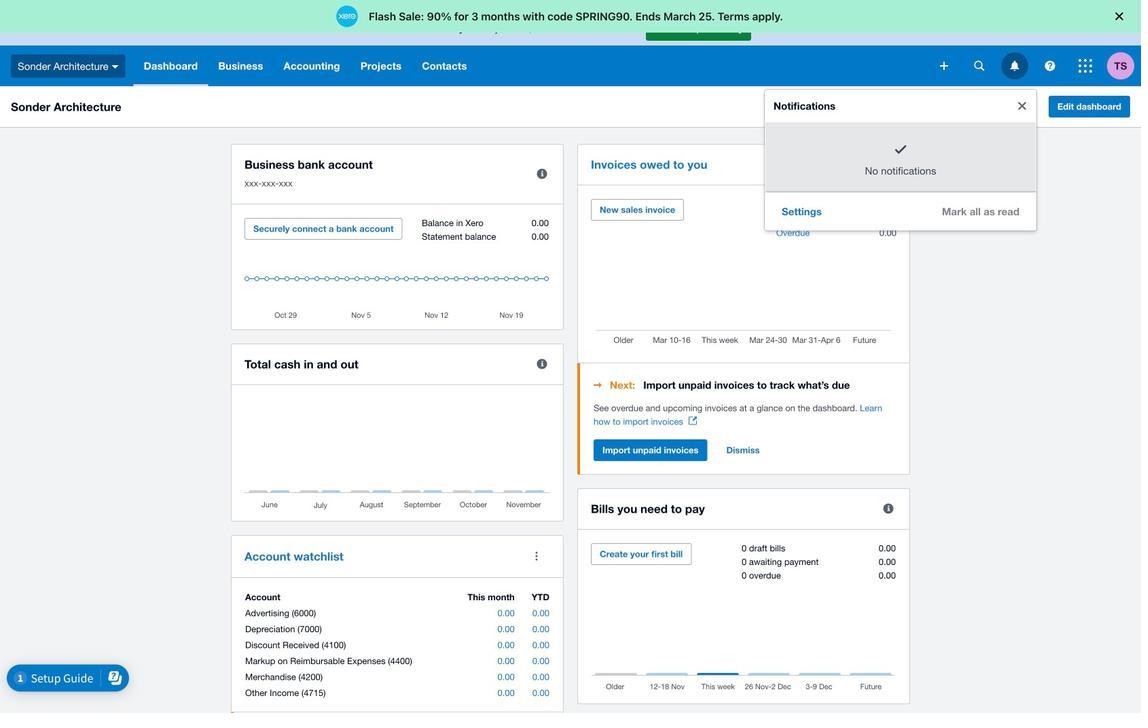 Task type: locate. For each thing, give the bounding box(es) containing it.
accounts watchlist options image
[[523, 543, 551, 570]]

banner
[[0, 12, 1142, 231]]

1 horizontal spatial svg image
[[975, 61, 985, 71]]

empty state bank feed widget with a tooltip explaining the feature. includes a 'securely connect a bank account' button and a data-less flat line graph marking four weekly dates, indicating future account balance tracking. image
[[245, 218, 551, 319]]

group
[[765, 90, 1037, 231]]

dialog
[[0, 0, 1142, 33]]

panel body document
[[594, 402, 897, 429], [594, 402, 897, 429]]

svg image
[[1079, 59, 1093, 73], [1046, 61, 1056, 71], [941, 62, 949, 70]]

empty state of the bills widget with a 'create your first bill' button and an unpopulated column graph. image
[[591, 544, 897, 694]]

heading
[[594, 377, 897, 394]]

svg image
[[975, 61, 985, 71], [1011, 61, 1020, 71], [112, 65, 119, 68]]



Task type: vqa. For each thing, say whether or not it's contained in the screenshot.
the More options image to the top
no



Task type: describe. For each thing, give the bounding box(es) containing it.
empty state widget for the total cash in and out feature, displaying a column graph summarising bank transaction data as total money in versus total money out across all connected bank accounts, enabling a visual comparison of the two amounts. image
[[245, 399, 551, 511]]

2 horizontal spatial svg image
[[1079, 59, 1093, 73]]

2 horizontal spatial svg image
[[1011, 61, 1020, 71]]

0 horizontal spatial svg image
[[941, 62, 949, 70]]

1 horizontal spatial svg image
[[1046, 61, 1056, 71]]

opens in a new tab image
[[689, 417, 697, 425]]

0 horizontal spatial svg image
[[112, 65, 119, 68]]



